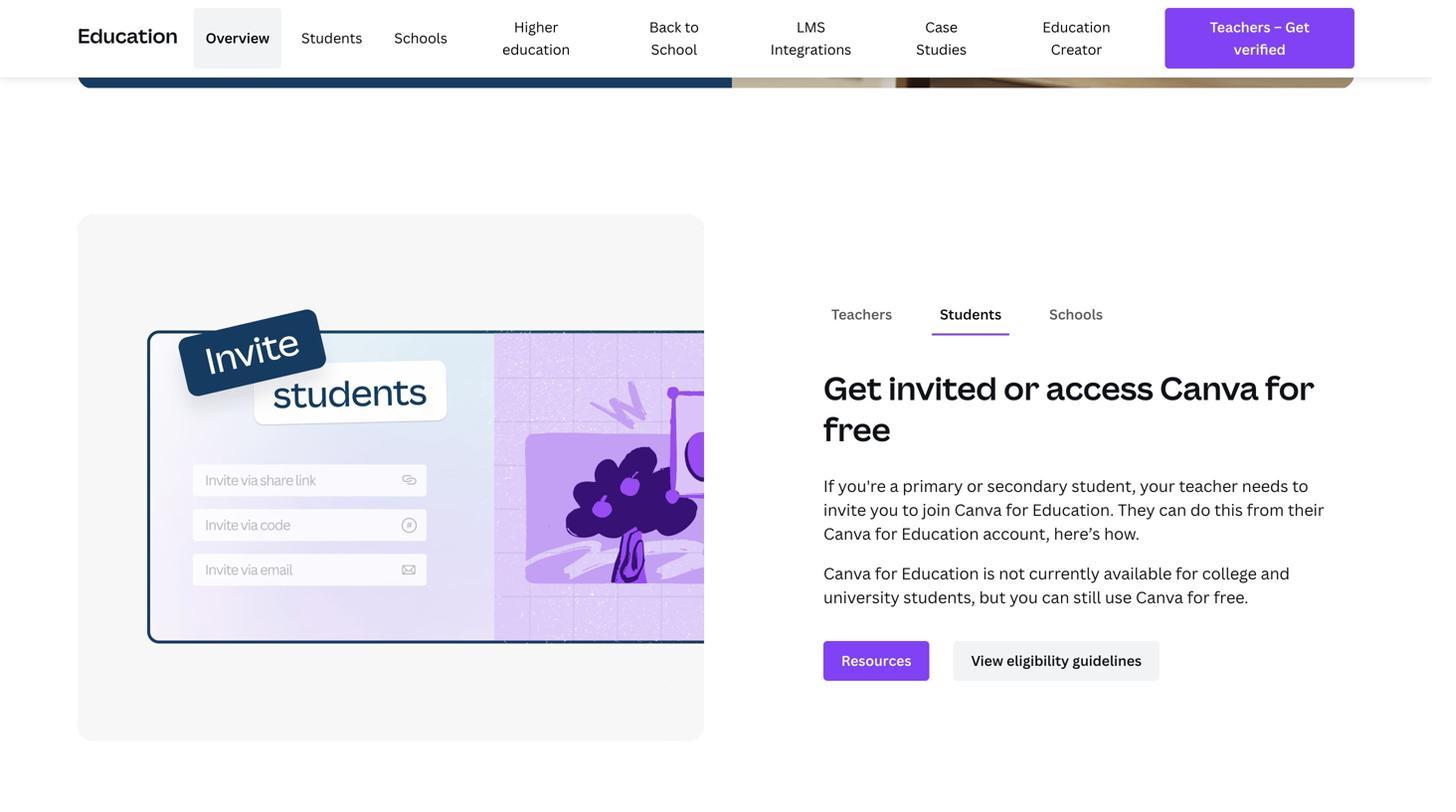 Task type: vqa. For each thing, say whether or not it's contained in the screenshot.
the topmost the 1/2
no



Task type: describe. For each thing, give the bounding box(es) containing it.
needs
[[1242, 475, 1289, 497]]

students button
[[932, 296, 1010, 334]]

2 vertical spatial to
[[902, 499, 919, 521]]

schools link
[[382, 8, 459, 68]]

schools inside button
[[1050, 305, 1103, 324]]

your
[[1140, 475, 1175, 497]]

tab panel containing if you're a primary or secondary student, your teacher needs to invite you to join canva for education. they can do this from their canva for education account, here's how.
[[824, 458, 1355, 697]]

education inside if you're a primary or secondary student, your teacher needs to invite you to join canva for education. they can do this from their canva for education account, here's how.
[[902, 523, 979, 544]]

canva up university
[[824, 563, 871, 584]]

canva down invite
[[824, 523, 871, 544]]

to inside back to school
[[685, 17, 699, 36]]

schools button
[[1042, 296, 1111, 334]]

creator
[[1051, 40, 1102, 59]]

if you're a primary or secondary student, your teacher needs to invite you to join canva for education. they can do this from their canva for education account, here's how.
[[824, 475, 1325, 544]]

higher education
[[503, 17, 570, 59]]

student verification workflow image
[[78, 214, 704, 742]]

canva inside get invited or access canva for free
[[1160, 367, 1259, 410]]

you inside if you're a primary or secondary student, your teacher needs to invite you to join canva for education. they can do this from their canva for education account, here's how.
[[870, 499, 899, 521]]

free
[[824, 408, 891, 451]]

free.
[[1214, 587, 1249, 608]]

education.
[[1033, 499, 1114, 521]]

lms
[[797, 17, 826, 36]]

teachers – get verified image
[[1183, 16, 1337, 60]]

students inside students link
[[301, 29, 362, 47]]

menu bar inside "education" "element"
[[186, 8, 1149, 68]]

case studies link
[[887, 8, 996, 68]]

is
[[983, 563, 995, 584]]

teacher
[[1179, 475, 1238, 497]]

case studies
[[916, 17, 967, 59]]

and
[[1261, 563, 1290, 584]]

education creator
[[1043, 17, 1111, 59]]

students,
[[904, 587, 976, 608]]

education inside menu bar
[[1043, 17, 1111, 36]]

or inside get invited or access canva for free
[[1004, 367, 1040, 410]]

overview link
[[194, 8, 282, 68]]

university
[[824, 587, 900, 608]]

this
[[1215, 499, 1243, 521]]

not
[[999, 563, 1025, 584]]

get
[[824, 367, 882, 410]]

from
[[1247, 499, 1284, 521]]

if
[[824, 475, 835, 497]]



Task type: locate. For each thing, give the bounding box(es) containing it.
back to school link
[[613, 8, 735, 68]]

0 horizontal spatial students
[[301, 29, 362, 47]]

use
[[1105, 587, 1132, 608]]

you down not
[[1010, 587, 1038, 608]]

1 vertical spatial schools
[[1050, 305, 1103, 324]]

0 horizontal spatial you
[[870, 499, 899, 521]]

canva
[[1160, 367, 1259, 410], [955, 499, 1002, 521], [824, 523, 871, 544], [824, 563, 871, 584], [1136, 587, 1184, 608]]

to left join
[[902, 499, 919, 521]]

student,
[[1072, 475, 1136, 497]]

invited
[[889, 367, 997, 410]]

how.
[[1104, 523, 1140, 544]]

1 vertical spatial students
[[940, 305, 1002, 324]]

schools right students link
[[394, 29, 447, 47]]

account,
[[983, 523, 1050, 544]]

integrations
[[771, 40, 852, 59]]

0 horizontal spatial to
[[685, 17, 699, 36]]

do
[[1191, 499, 1211, 521]]

canva for education is not currently available for college and university students, but you can still use canva for free.
[[824, 563, 1290, 608]]

their
[[1288, 499, 1325, 521]]

canva down available
[[1136, 587, 1184, 608]]

1 vertical spatial you
[[1010, 587, 1038, 608]]

tab panel
[[824, 458, 1355, 697]]

can left "do"
[[1159, 499, 1187, 521]]

1 vertical spatial or
[[967, 475, 984, 497]]

lms integrations
[[771, 17, 852, 59]]

still
[[1074, 587, 1101, 608]]

or
[[1004, 367, 1040, 410], [967, 475, 984, 497]]

0 vertical spatial can
[[1159, 499, 1187, 521]]

you inside canva for education is not currently available for college and university students, but you can still use canva for free.
[[1010, 587, 1038, 608]]

can
[[1159, 499, 1187, 521], [1042, 587, 1070, 608]]

can down currently on the right bottom
[[1042, 587, 1070, 608]]

teachers button
[[824, 296, 900, 334]]

can inside canva for education is not currently available for college and university students, but you can still use canva for free.
[[1042, 587, 1070, 608]]

join
[[923, 499, 951, 521]]

higher education link
[[467, 8, 605, 68]]

schools up access
[[1050, 305, 1103, 324]]

schools inside "education" "element"
[[394, 29, 447, 47]]

1 horizontal spatial or
[[1004, 367, 1040, 410]]

or inside if you're a primary or secondary student, your teacher needs to invite you to join canva for education. they can do this from their canva for education account, here's how.
[[967, 475, 984, 497]]

a
[[890, 475, 899, 497]]

for inside get invited or access canva for free
[[1265, 367, 1315, 410]]

here's
[[1054, 523, 1101, 544]]

overview
[[206, 29, 270, 47]]

teachers
[[832, 305, 892, 324]]

0 vertical spatial students
[[301, 29, 362, 47]]

menu bar
[[186, 8, 1149, 68]]

school
[[651, 40, 697, 59]]

education creator link
[[1004, 8, 1149, 68]]

to right the back
[[685, 17, 699, 36]]

currently
[[1029, 563, 1100, 584]]

students up invited
[[940, 305, 1002, 324]]

education inside canva for education is not currently available for college and university students, but you can still use canva for free.
[[902, 563, 979, 584]]

you down 'a' on the right bottom of page
[[870, 499, 899, 521]]

or right primary at the right bottom
[[967, 475, 984, 497]]

education
[[1043, 17, 1111, 36], [78, 22, 178, 49], [902, 523, 979, 544], [902, 563, 979, 584]]

invite
[[824, 499, 866, 521]]

they
[[1118, 499, 1155, 521]]

for
[[1265, 367, 1315, 410], [1006, 499, 1029, 521], [875, 523, 898, 544], [875, 563, 898, 584], [1176, 563, 1199, 584], [1187, 587, 1210, 608]]

higher
[[514, 17, 559, 36]]

schools
[[394, 29, 447, 47], [1050, 305, 1103, 324]]

1 horizontal spatial to
[[902, 499, 919, 521]]

1 horizontal spatial students
[[940, 305, 1002, 324]]

0 vertical spatial or
[[1004, 367, 1040, 410]]

access
[[1046, 367, 1154, 410]]

you're
[[838, 475, 886, 497]]

2 horizontal spatial to
[[1292, 475, 1309, 497]]

0 vertical spatial schools
[[394, 29, 447, 47]]

0 vertical spatial to
[[685, 17, 699, 36]]

secondary
[[987, 475, 1068, 497]]

back
[[649, 17, 682, 36]]

0 horizontal spatial can
[[1042, 587, 1070, 608]]

get invited or access canva for free
[[824, 367, 1315, 451]]

education element
[[78, 0, 1355, 76]]

0 horizontal spatial or
[[967, 475, 984, 497]]

1 horizontal spatial you
[[1010, 587, 1038, 608]]

education
[[503, 40, 570, 59]]

1 vertical spatial can
[[1042, 587, 1070, 608]]

1 horizontal spatial schools
[[1050, 305, 1103, 324]]

college
[[1202, 563, 1257, 584]]

to
[[685, 17, 699, 36], [1292, 475, 1309, 497], [902, 499, 919, 521]]

available
[[1104, 563, 1172, 584]]

lms integrations link
[[743, 8, 879, 68]]

back to school
[[649, 17, 699, 59]]

case
[[925, 17, 958, 36]]

or left access
[[1004, 367, 1040, 410]]

0 vertical spatial you
[[870, 499, 899, 521]]

but
[[979, 587, 1006, 608]]

you
[[870, 499, 899, 521], [1010, 587, 1038, 608]]

1 horizontal spatial can
[[1159, 499, 1187, 521]]

0 horizontal spatial schools
[[394, 29, 447, 47]]

canva right join
[[955, 499, 1002, 521]]

primary
[[903, 475, 963, 497]]

1 vertical spatial to
[[1292, 475, 1309, 497]]

menu bar containing higher education
[[186, 8, 1149, 68]]

students link
[[290, 8, 374, 68]]

students inside students button
[[940, 305, 1002, 324]]

to up their
[[1292, 475, 1309, 497]]

canva up teacher
[[1160, 367, 1259, 410]]

studies
[[916, 40, 967, 59]]

students
[[301, 29, 362, 47], [940, 305, 1002, 324]]

can inside if you're a primary or secondary student, your teacher needs to invite you to join canva for education. they can do this from their canva for education account, here's how.
[[1159, 499, 1187, 521]]

students left schools link
[[301, 29, 362, 47]]



